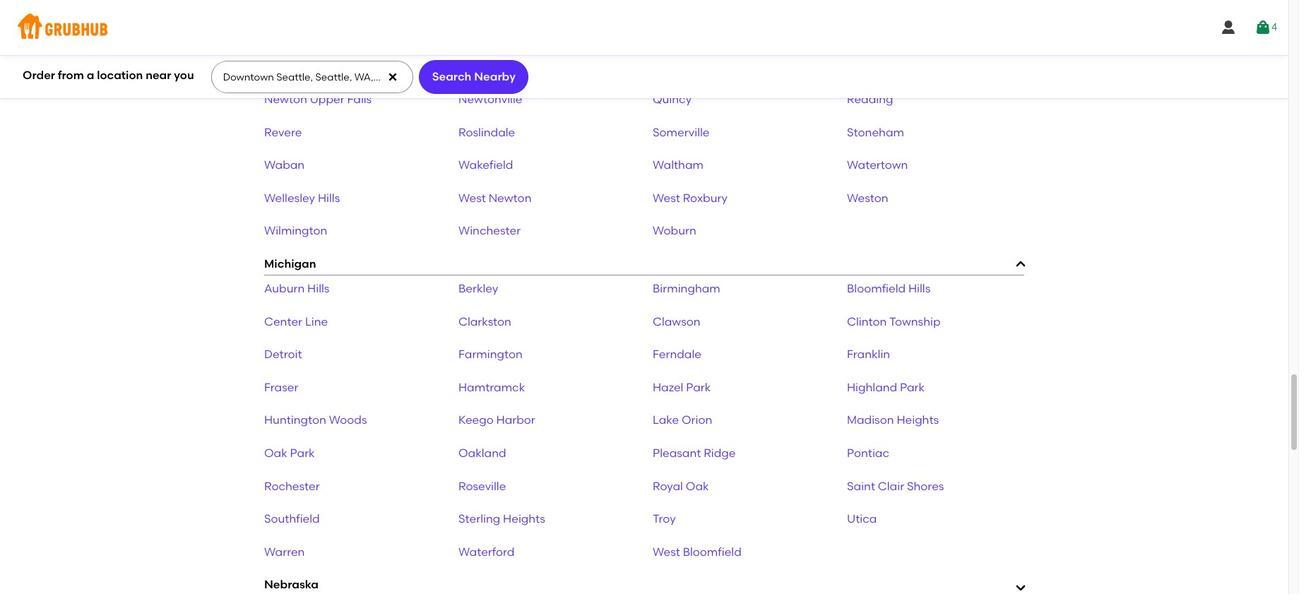 Task type: describe. For each thing, give the bounding box(es) containing it.
west bloomfield
[[653, 545, 742, 559]]

heights for sterling heights
[[503, 512, 545, 526]]

0 horizontal spatial oak
[[264, 447, 287, 460]]

newtonville link
[[459, 93, 522, 106]]

hills for wellesley hills
[[318, 191, 340, 205]]

huntington woods
[[264, 414, 367, 427]]

center line
[[264, 315, 328, 328]]

clinton
[[847, 315, 887, 328]]

nebraska
[[264, 578, 319, 591]]

woburn
[[653, 224, 696, 238]]

madison
[[847, 414, 894, 427]]

hamtramck link
[[459, 381, 525, 394]]

falls for newton lower falls
[[929, 60, 953, 73]]

roslindale link
[[459, 126, 515, 139]]

royal oak link
[[653, 479, 709, 493]]

4 button
[[1255, 15, 1277, 40]]

west for west bloomfield
[[653, 545, 680, 559]]

stoneham link
[[847, 126, 904, 139]]

bloomfield hills link
[[847, 282, 931, 296]]

a
[[87, 68, 94, 82]]

park for oak park
[[290, 447, 315, 460]]

revere
[[264, 126, 302, 139]]

weston
[[847, 191, 889, 205]]

woods
[[329, 414, 367, 427]]

franklin
[[847, 348, 890, 361]]

clinton township link
[[847, 315, 941, 328]]

west for west newton
[[459, 191, 486, 205]]

huntington
[[264, 414, 326, 427]]

1 vertical spatial center
[[264, 315, 302, 328]]

hazel park link
[[653, 381, 711, 394]]

wilmington
[[264, 224, 327, 238]]

heights for madison heights
[[897, 414, 939, 427]]

west roxbury link
[[653, 191, 728, 205]]

newton for newton lower falls
[[847, 60, 890, 73]]

woburn link
[[653, 224, 696, 238]]

waterford link
[[459, 545, 515, 559]]

location
[[97, 68, 143, 82]]

auburn hills link
[[264, 282, 330, 296]]

reading link
[[847, 93, 893, 106]]

oakland
[[459, 447, 506, 460]]

saint
[[847, 479, 875, 493]]

troy
[[653, 512, 676, 526]]

newton lower falls
[[847, 60, 953, 73]]

quincy link
[[653, 93, 692, 106]]

southfield
[[264, 512, 320, 526]]

utica
[[847, 512, 877, 526]]

upper
[[310, 93, 345, 106]]

newton lower falls link
[[847, 60, 953, 73]]

clarkston link
[[459, 315, 512, 328]]

farmington link
[[459, 348, 523, 361]]

auburn
[[264, 282, 305, 296]]

reading
[[847, 93, 893, 106]]

madison heights link
[[847, 414, 939, 427]]

berkley link
[[459, 282, 498, 296]]

revere link
[[264, 126, 302, 139]]

winchester link
[[459, 224, 521, 238]]

west for west roxbury
[[653, 191, 680, 205]]

keego
[[459, 414, 494, 427]]

center line link
[[264, 315, 328, 328]]

newtonville
[[459, 93, 522, 106]]

pontiac
[[847, 447, 890, 460]]

pleasant ridge link
[[653, 447, 736, 460]]

waltham
[[653, 158, 704, 172]]

lake orion
[[653, 414, 712, 427]]

nearby
[[474, 70, 516, 83]]

1 horizontal spatial center
[[504, 60, 542, 73]]

troy link
[[653, 512, 676, 526]]

newton link
[[264, 60, 307, 73]]

park for hazel park
[[686, 381, 711, 394]]

highland
[[847, 381, 897, 394]]

clinton township
[[847, 315, 941, 328]]

orion
[[682, 414, 712, 427]]

clawson
[[653, 315, 701, 328]]

west newton link
[[459, 191, 532, 205]]

hazel park
[[653, 381, 711, 394]]

wilmington link
[[264, 224, 327, 238]]

franklin link
[[847, 348, 890, 361]]

1 horizontal spatial bloomfield
[[847, 282, 906, 296]]

keego harbor link
[[459, 414, 535, 427]]

newton highlands
[[653, 60, 754, 73]]

west newton
[[459, 191, 532, 205]]

saint clair shores
[[847, 479, 944, 493]]

main navigation navigation
[[0, 0, 1289, 55]]

1 vertical spatial bloomfield
[[683, 545, 742, 559]]

svg image
[[387, 71, 399, 83]]

farmington
[[459, 348, 523, 361]]

madison heights
[[847, 414, 939, 427]]

pleasant ridge
[[653, 447, 736, 460]]

berkley
[[459, 282, 498, 296]]

you
[[174, 68, 194, 82]]



Task type: locate. For each thing, give the bounding box(es) containing it.
michigan
[[264, 257, 316, 270]]

highland park link
[[847, 381, 925, 394]]

hills
[[318, 191, 340, 205], [307, 282, 330, 296], [909, 282, 931, 296]]

royal oak
[[653, 479, 709, 493]]

waban
[[264, 158, 305, 172]]

newton highlands link
[[653, 60, 754, 73]]

clair
[[878, 479, 904, 493]]

sterling heights link
[[459, 512, 545, 526]]

warren link
[[264, 545, 305, 559]]

township
[[890, 315, 941, 328]]

0 vertical spatial falls
[[929, 60, 953, 73]]

utica link
[[847, 512, 877, 526]]

newton center
[[459, 60, 542, 73]]

hazel
[[653, 381, 684, 394]]

0 horizontal spatial falls
[[347, 93, 372, 106]]

Search Address search field
[[211, 61, 412, 93]]

park up madison heights link
[[900, 381, 925, 394]]

birmingham
[[653, 282, 720, 296]]

wellesley hills
[[264, 191, 340, 205]]

highland park
[[847, 381, 925, 394]]

roseville
[[459, 479, 506, 493]]

oak up the rochester link
[[264, 447, 287, 460]]

newton for newton center
[[459, 60, 502, 73]]

1 vertical spatial falls
[[347, 93, 372, 106]]

0 vertical spatial oak
[[264, 447, 287, 460]]

svg image inside "4" button
[[1255, 19, 1272, 36]]

warren
[[264, 545, 305, 559]]

watertown
[[847, 158, 908, 172]]

shores
[[907, 479, 944, 493]]

clawson link
[[653, 315, 701, 328]]

west up woburn link
[[653, 191, 680, 205]]

newton for newton highlands
[[653, 60, 696, 73]]

keego harbor
[[459, 414, 535, 427]]

2 horizontal spatial park
[[900, 381, 925, 394]]

winchester
[[459, 224, 521, 238]]

roseville link
[[459, 479, 506, 493]]

watertown link
[[847, 158, 908, 172]]

park for highland park
[[900, 381, 925, 394]]

1 horizontal spatial park
[[686, 381, 711, 394]]

0 vertical spatial center
[[504, 60, 542, 73]]

4
[[1272, 21, 1277, 33]]

hills for bloomfield hills
[[909, 282, 931, 296]]

center up the detroit
[[264, 315, 302, 328]]

0 horizontal spatial heights
[[503, 512, 545, 526]]

newton for newton upper falls
[[264, 93, 307, 106]]

center up the newtonville
[[504, 60, 542, 73]]

detroit link
[[264, 348, 302, 361]]

lake
[[653, 414, 679, 427]]

falls right upper
[[347, 93, 372, 106]]

ridge
[[704, 447, 736, 460]]

huntington woods link
[[264, 414, 367, 427]]

hills up "township"
[[909, 282, 931, 296]]

oakland link
[[459, 447, 506, 460]]

rochester link
[[264, 479, 320, 493]]

oak right royal
[[686, 479, 709, 493]]

weston link
[[847, 191, 889, 205]]

sterling heights
[[459, 512, 545, 526]]

hills for auburn hills
[[307, 282, 330, 296]]

west bloomfield link
[[653, 545, 742, 559]]

2 svg image from the left
[[1255, 19, 1272, 36]]

detroit
[[264, 348, 302, 361]]

ferndale
[[653, 348, 702, 361]]

hamtramck
[[459, 381, 525, 394]]

park down huntington
[[290, 447, 315, 460]]

stoneham
[[847, 126, 904, 139]]

lake orion link
[[653, 414, 712, 427]]

west down 'wakefield'
[[459, 191, 486, 205]]

hills up line
[[307, 282, 330, 296]]

heights right sterling
[[503, 512, 545, 526]]

waterford
[[459, 545, 515, 559]]

1 vertical spatial heights
[[503, 512, 545, 526]]

ferndale link
[[653, 348, 702, 361]]

harbor
[[496, 414, 535, 427]]

hills right wellesley
[[318, 191, 340, 205]]

wakefield
[[459, 158, 513, 172]]

0 horizontal spatial center
[[264, 315, 302, 328]]

newton center link
[[459, 60, 542, 73]]

waltham link
[[653, 158, 704, 172]]

newton for newton link
[[264, 60, 307, 73]]

lower
[[893, 60, 926, 73]]

1 horizontal spatial falls
[[929, 60, 953, 73]]

1 horizontal spatial heights
[[897, 414, 939, 427]]

roslindale
[[459, 126, 515, 139]]

wakefield link
[[459, 158, 513, 172]]

heights down highland park link
[[897, 414, 939, 427]]

oak park link
[[264, 447, 315, 460]]

1 svg image from the left
[[1220, 19, 1237, 36]]

west down troy
[[653, 545, 680, 559]]

west roxbury
[[653, 191, 728, 205]]

heights
[[897, 414, 939, 427], [503, 512, 545, 526]]

falls right lower
[[929, 60, 953, 73]]

falls for newton upper falls
[[347, 93, 372, 106]]

svg image
[[1220, 19, 1237, 36], [1255, 19, 1272, 36]]

0 vertical spatial heights
[[897, 414, 939, 427]]

somerville link
[[653, 126, 710, 139]]

0 horizontal spatial bloomfield
[[683, 545, 742, 559]]

somerville
[[653, 126, 710, 139]]

southfield link
[[264, 512, 320, 526]]

fraser link
[[264, 381, 298, 394]]

newton upper falls
[[264, 93, 372, 106]]

0 vertical spatial bloomfield
[[847, 282, 906, 296]]

search nearby button
[[419, 60, 529, 94]]

1 horizontal spatial svg image
[[1255, 19, 1272, 36]]

sterling
[[459, 512, 500, 526]]

west
[[459, 191, 486, 205], [653, 191, 680, 205], [653, 545, 680, 559]]

order from a location near you
[[23, 68, 194, 82]]

0 horizontal spatial svg image
[[1220, 19, 1237, 36]]

clarkston
[[459, 315, 512, 328]]

rochester
[[264, 479, 320, 493]]

park right the hazel
[[686, 381, 711, 394]]

1 vertical spatial oak
[[686, 479, 709, 493]]

0 horizontal spatial park
[[290, 447, 315, 460]]

1 horizontal spatial oak
[[686, 479, 709, 493]]

pleasant
[[653, 447, 701, 460]]

bloomfield hills
[[847, 282, 931, 296]]



Task type: vqa. For each thing, say whether or not it's contained in the screenshot.
1st $1.99 DELIVERY from left
no



